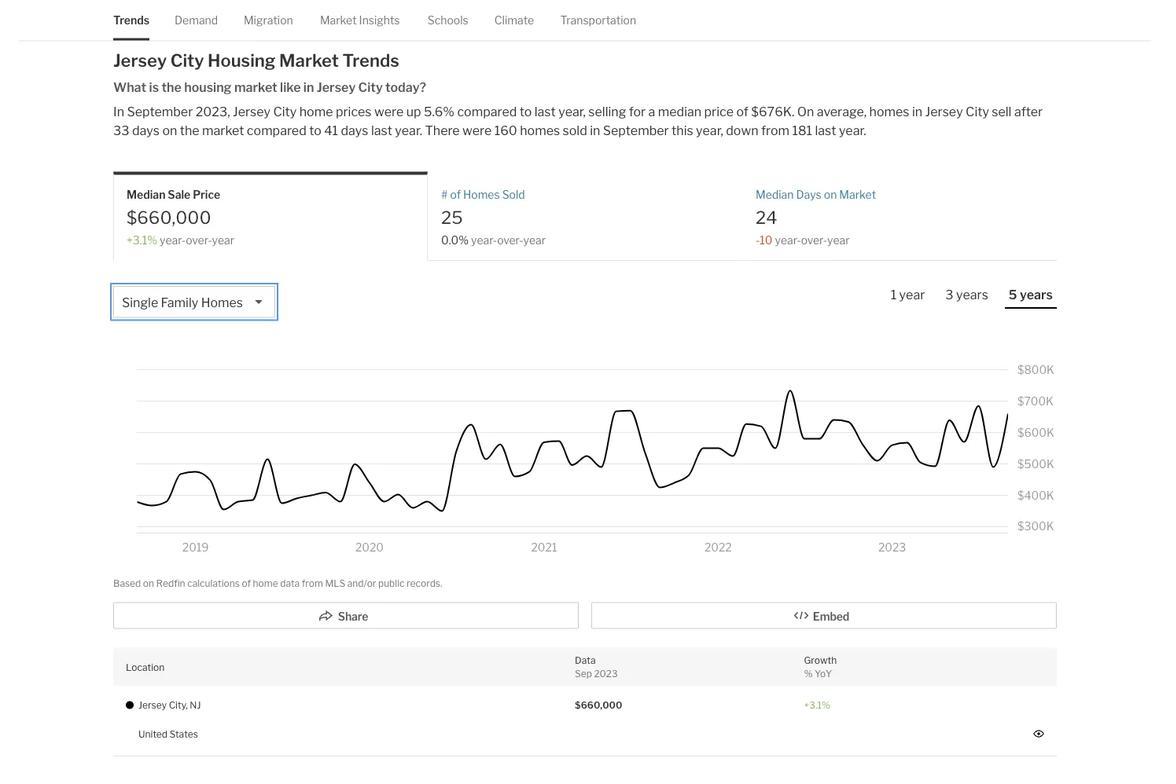 Task type: describe. For each thing, give the bounding box(es) containing it.
migration link
[[244, 0, 293, 40]]

schools
[[428, 13, 469, 27]]

on inside median days on market 24 -10 year-over-year
[[824, 188, 837, 202]]

2 horizontal spatial last
[[815, 123, 836, 138]]

jersey down what is the housing market like in jersey city today?
[[233, 104, 271, 119]]

1 year button
[[887, 286, 929, 308]]

1 horizontal spatial trends
[[343, 49, 399, 71]]

year- inside median days on market 24 -10 year-over-year
[[775, 233, 801, 247]]

0 horizontal spatial from
[[302, 578, 323, 589]]

city,
[[169, 700, 188, 712]]

demand
[[175, 13, 218, 27]]

data sep 2023
[[575, 656, 618, 680]]

price
[[704, 104, 734, 119]]

24
[[756, 207, 777, 228]]

redfin
[[156, 578, 185, 589]]

sold
[[502, 188, 525, 202]]

like
[[280, 80, 301, 95]]

over- inside median sale price $660,000 +3.1% year-over-year
[[186, 233, 212, 247]]

this
[[672, 123, 693, 138]]

$676k.
[[751, 104, 795, 119]]

1 vertical spatial were
[[463, 123, 492, 138]]

yoy
[[815, 669, 832, 680]]

33
[[113, 123, 129, 138]]

0 horizontal spatial trends
[[113, 13, 149, 27]]

41
[[324, 123, 338, 138]]

a
[[649, 104, 655, 119]]

embed
[[813, 610, 850, 624]]

climate link
[[494, 0, 534, 40]]

climate
[[494, 13, 534, 27]]

year- inside median sale price $660,000 +3.1% year-over-year
[[160, 233, 186, 247]]

year- inside '# of homes sold 25 0.0% year-over-year'
[[471, 233, 497, 247]]

market for median days on market 24 -10 year-over-year
[[839, 188, 876, 202]]

jersey left sell
[[925, 104, 963, 119]]

data
[[575, 656, 596, 667]]

and/or
[[347, 578, 376, 589]]

1 horizontal spatial in
[[590, 123, 600, 138]]

years for 3 years
[[956, 287, 988, 302]]

1
[[891, 287, 897, 302]]

0 horizontal spatial on
[[143, 578, 154, 589]]

insights
[[359, 13, 400, 27]]

embed button
[[591, 603, 1057, 630]]

-
[[756, 233, 760, 247]]

average,
[[817, 104, 867, 119]]

1 vertical spatial to
[[309, 123, 321, 138]]

1 vertical spatial homes
[[520, 123, 560, 138]]

sale
[[168, 188, 191, 202]]

median sale price $660,000 +3.1% year-over-year
[[127, 188, 234, 247]]

prices
[[336, 104, 372, 119]]

5 years
[[1009, 287, 1053, 302]]

housing
[[184, 80, 232, 95]]

0 vertical spatial market
[[234, 80, 277, 95]]

from inside in september 2023, jersey city home prices were up 5.6% compared to last year, selling for a median price of $676k. on average, homes in jersey city sell after 33 days on the market compared to 41 days last year. there were 160 homes sold in september this year, down from 181 last year.
[[761, 123, 790, 138]]

jersey city, nj
[[138, 700, 201, 712]]

homes for of
[[463, 188, 500, 202]]

migration
[[244, 13, 293, 27]]

there
[[425, 123, 460, 138]]

years for 5 years
[[1020, 287, 1053, 302]]

what is the housing market like in jersey city today?
[[113, 80, 426, 95]]

price
[[193, 188, 220, 202]]

days
[[796, 188, 822, 202]]

homes for family
[[201, 295, 243, 310]]

transportation
[[560, 13, 636, 27]]

1 horizontal spatial $660,000
[[575, 700, 622, 712]]

1 horizontal spatial september
[[603, 123, 669, 138]]

jersey city housing market trends
[[113, 49, 399, 71]]

mls
[[325, 578, 345, 589]]

today?
[[385, 80, 426, 95]]

housing
[[208, 49, 276, 71]]

single family homes
[[122, 295, 243, 310]]

records.
[[407, 578, 442, 589]]

in september 2023, jersey city home prices were up 5.6% compared to last year, selling for a median price of $676k. on average, homes in jersey city sell after 33 days on the market compared to 41 days last year. there were 160 homes sold in september this year, down from 181 last year.
[[113, 104, 1043, 138]]

after
[[1014, 104, 1043, 119]]

schools link
[[428, 0, 469, 40]]

home for prices
[[299, 104, 333, 119]]

0 vertical spatial compared
[[457, 104, 517, 119]]

1 days from the left
[[132, 123, 160, 138]]

1 horizontal spatial year,
[[696, 123, 723, 138]]

united states
[[138, 729, 198, 740]]

0 vertical spatial market
[[320, 13, 357, 27]]

down
[[726, 123, 759, 138]]

year inside median sale price $660,000 +3.1% year-over-year
[[212, 233, 234, 247]]

# of homes sold 25 0.0% year-over-year
[[441, 188, 546, 247]]

2023,
[[196, 104, 230, 119]]

is
[[149, 80, 159, 95]]

0 vertical spatial year,
[[559, 104, 586, 119]]

%
[[804, 669, 813, 680]]

1 vertical spatial in
[[912, 104, 923, 119]]

growth
[[804, 656, 837, 667]]

what
[[113, 80, 146, 95]]

1 horizontal spatial last
[[535, 104, 556, 119]]

city up prices
[[358, 80, 383, 95]]



Task type: vqa. For each thing, say whether or not it's contained in the screenshot.
Licenses
no



Task type: locate. For each thing, give the bounding box(es) containing it.
trends left demand
[[113, 13, 149, 27]]

5.6%
[[424, 104, 455, 119]]

september down is
[[127, 104, 193, 119]]

year. down average,
[[839, 123, 866, 138]]

year right the 1
[[899, 287, 925, 302]]

year- right 10
[[775, 233, 801, 247]]

city down like
[[273, 104, 297, 119]]

1 vertical spatial market
[[279, 49, 339, 71]]

median for $660,000
[[127, 188, 165, 202]]

homes left sold
[[463, 188, 500, 202]]

location
[[126, 662, 165, 673]]

home for data
[[253, 578, 278, 589]]

0 horizontal spatial +3.1%
[[127, 233, 157, 247]]

on
[[162, 123, 177, 138], [824, 188, 837, 202], [143, 578, 154, 589]]

1 horizontal spatial on
[[162, 123, 177, 138]]

median
[[658, 104, 702, 119]]

years right 5
[[1020, 287, 1053, 302]]

median for 24
[[756, 188, 794, 202]]

over- down price in the top left of the page
[[186, 233, 212, 247]]

in right "sold"
[[590, 123, 600, 138]]

1 median from the left
[[127, 188, 165, 202]]

1 horizontal spatial year-
[[471, 233, 497, 247]]

0 vertical spatial from
[[761, 123, 790, 138]]

market up like
[[279, 49, 339, 71]]

year-
[[160, 233, 186, 247], [471, 233, 497, 247], [775, 233, 801, 247]]

from
[[761, 123, 790, 138], [302, 578, 323, 589]]

sep
[[575, 669, 592, 680]]

trends link
[[113, 0, 149, 40]]

city
[[170, 49, 204, 71], [358, 80, 383, 95], [273, 104, 297, 119], [966, 104, 989, 119]]

year down price in the top left of the page
[[212, 233, 234, 247]]

share button
[[113, 603, 579, 630]]

jersey up prices
[[317, 80, 356, 95]]

year, down price
[[696, 123, 723, 138]]

trends down insights
[[343, 49, 399, 71]]

1 vertical spatial compared
[[247, 123, 307, 138]]

1 horizontal spatial days
[[341, 123, 368, 138]]

last down prices
[[371, 123, 392, 138]]

median left sale
[[127, 188, 165, 202]]

market insights link
[[320, 0, 400, 40]]

2 days from the left
[[341, 123, 368, 138]]

1 year
[[891, 287, 925, 302]]

the down 2023, in the left of the page
[[180, 123, 199, 138]]

0 vertical spatial the
[[162, 80, 182, 95]]

based
[[113, 578, 141, 589]]

median
[[127, 188, 165, 202], [756, 188, 794, 202]]

2 horizontal spatial on
[[824, 188, 837, 202]]

1 horizontal spatial +3.1%
[[804, 700, 830, 712]]

years inside button
[[956, 287, 988, 302]]

$660,000 inside median sale price $660,000 +3.1% year-over-year
[[127, 207, 211, 228]]

1 horizontal spatial from
[[761, 123, 790, 138]]

calculations
[[187, 578, 240, 589]]

city up housing
[[170, 49, 204, 71]]

home left data
[[253, 578, 278, 589]]

1 vertical spatial market
[[202, 123, 244, 138]]

homes right 160
[[520, 123, 560, 138]]

based on redfin calculations of home data from mls and/or public records.
[[113, 578, 442, 589]]

0 vertical spatial homes
[[870, 104, 910, 119]]

data
[[280, 578, 300, 589]]

of up down
[[737, 104, 749, 119]]

share
[[338, 610, 368, 624]]

+3.1% down yoy
[[804, 700, 830, 712]]

0 vertical spatial trends
[[113, 13, 149, 27]]

$660,000
[[127, 207, 211, 228], [575, 700, 622, 712]]

days
[[132, 123, 160, 138], [341, 123, 368, 138]]

years right 3 at the right top
[[956, 287, 988, 302]]

home up 41
[[299, 104, 333, 119]]

over- down the days
[[801, 233, 827, 247]]

1 vertical spatial home
[[253, 578, 278, 589]]

jersey up what in the left top of the page
[[113, 49, 167, 71]]

over- inside '# of homes sold 25 0.0% year-over-year'
[[497, 233, 523, 247]]

1 vertical spatial $660,000
[[575, 700, 622, 712]]

0 vertical spatial of
[[737, 104, 749, 119]]

10
[[760, 233, 773, 247]]

0 vertical spatial on
[[162, 123, 177, 138]]

1 horizontal spatial homes
[[463, 188, 500, 202]]

3 years button
[[942, 286, 992, 308]]

over- down sold
[[497, 233, 523, 247]]

from down $676k.
[[761, 123, 790, 138]]

compared down what is the housing market like in jersey city today?
[[247, 123, 307, 138]]

+3.1% inside median sale price $660,000 +3.1% year-over-year
[[127, 233, 157, 247]]

of inside in september 2023, jersey city home prices were up 5.6% compared to last year, selling for a median price of $676k. on average, homes in jersey city sell after 33 days on the market compared to 41 days last year. there were 160 homes sold in september this year, down from 181 last year.
[[737, 104, 749, 119]]

jersey
[[113, 49, 167, 71], [317, 80, 356, 95], [233, 104, 271, 119], [925, 104, 963, 119], [138, 700, 167, 712]]

1 vertical spatial from
[[302, 578, 323, 589]]

years
[[956, 287, 988, 302], [1020, 287, 1053, 302]]

3 year- from the left
[[775, 233, 801, 247]]

days down prices
[[341, 123, 368, 138]]

1 vertical spatial year,
[[696, 123, 723, 138]]

0 vertical spatial +3.1%
[[127, 233, 157, 247]]

year right 10
[[827, 233, 850, 247]]

1 horizontal spatial median
[[756, 188, 794, 202]]

in right average,
[[912, 104, 923, 119]]

1 over- from the left
[[186, 233, 212, 247]]

$660,000 down 2023
[[575, 700, 622, 712]]

1 vertical spatial trends
[[343, 49, 399, 71]]

united
[[138, 729, 168, 740]]

sold
[[563, 123, 587, 138]]

0 vertical spatial in
[[303, 80, 314, 95]]

5 years button
[[1005, 286, 1057, 309]]

year inside button
[[899, 287, 925, 302]]

1 vertical spatial +3.1%
[[804, 700, 830, 712]]

2 years from the left
[[1020, 287, 1053, 302]]

jersey left city,
[[138, 700, 167, 712]]

1 horizontal spatial to
[[520, 104, 532, 119]]

0 horizontal spatial $660,000
[[127, 207, 211, 228]]

2 horizontal spatial of
[[737, 104, 749, 119]]

160
[[495, 123, 517, 138]]

compared
[[457, 104, 517, 119], [247, 123, 307, 138]]

1 vertical spatial on
[[824, 188, 837, 202]]

for
[[629, 104, 646, 119]]

of inside '# of homes sold 25 0.0% year-over-year'
[[450, 188, 461, 202]]

from right data
[[302, 578, 323, 589]]

family
[[161, 295, 198, 310]]

1 vertical spatial of
[[450, 188, 461, 202]]

states
[[170, 729, 198, 740]]

0 vertical spatial $660,000
[[127, 207, 211, 228]]

181
[[792, 123, 812, 138]]

median inside median sale price $660,000 +3.1% year-over-year
[[127, 188, 165, 202]]

0 horizontal spatial were
[[374, 104, 404, 119]]

0 horizontal spatial compared
[[247, 123, 307, 138]]

were left up
[[374, 104, 404, 119]]

0 horizontal spatial of
[[242, 578, 251, 589]]

1 horizontal spatial compared
[[457, 104, 517, 119]]

market down jersey city housing market trends
[[234, 80, 277, 95]]

over-
[[186, 233, 212, 247], [497, 233, 523, 247], [801, 233, 827, 247]]

year,
[[559, 104, 586, 119], [696, 123, 723, 138]]

homes right family
[[201, 295, 243, 310]]

years inside button
[[1020, 287, 1053, 302]]

market inside median days on market 24 -10 year-over-year
[[839, 188, 876, 202]]

market insights
[[320, 13, 400, 27]]

year- right 0.0%
[[471, 233, 497, 247]]

2 year- from the left
[[471, 233, 497, 247]]

2 horizontal spatial year-
[[775, 233, 801, 247]]

market inside in september 2023, jersey city home prices were up 5.6% compared to last year, selling for a median price of $676k. on average, homes in jersey city sell after 33 days on the market compared to 41 days last year. there were 160 homes sold in september this year, down from 181 last year.
[[202, 123, 244, 138]]

1 years from the left
[[956, 287, 988, 302]]

0 horizontal spatial home
[[253, 578, 278, 589]]

2 horizontal spatial in
[[912, 104, 923, 119]]

0 vertical spatial were
[[374, 104, 404, 119]]

on
[[797, 104, 814, 119]]

1 horizontal spatial home
[[299, 104, 333, 119]]

homes right average,
[[870, 104, 910, 119]]

0 vertical spatial homes
[[463, 188, 500, 202]]

1 horizontal spatial were
[[463, 123, 492, 138]]

2 vertical spatial in
[[590, 123, 600, 138]]

0 vertical spatial september
[[127, 104, 193, 119]]

of
[[737, 104, 749, 119], [450, 188, 461, 202], [242, 578, 251, 589]]

market for jersey city housing market trends
[[279, 49, 339, 71]]

3 years
[[946, 287, 988, 302]]

2 horizontal spatial over-
[[801, 233, 827, 247]]

up
[[406, 104, 421, 119]]

2 vertical spatial on
[[143, 578, 154, 589]]

year inside '# of homes sold 25 0.0% year-over-year'
[[523, 233, 546, 247]]

year.
[[395, 123, 422, 138], [839, 123, 866, 138]]

0 horizontal spatial homes
[[520, 123, 560, 138]]

homes
[[463, 188, 500, 202], [201, 295, 243, 310]]

days right '33'
[[132, 123, 160, 138]]

0 vertical spatial to
[[520, 104, 532, 119]]

1 year- from the left
[[160, 233, 186, 247]]

year, up "sold"
[[559, 104, 586, 119]]

0 horizontal spatial year-
[[160, 233, 186, 247]]

#
[[441, 188, 448, 202]]

in right like
[[303, 80, 314, 95]]

the right is
[[162, 80, 182, 95]]

september down for
[[603, 123, 669, 138]]

market left insights
[[320, 13, 357, 27]]

compared up 160
[[457, 104, 517, 119]]

0 horizontal spatial days
[[132, 123, 160, 138]]

on right '33'
[[162, 123, 177, 138]]

1 vertical spatial the
[[180, 123, 199, 138]]

home
[[299, 104, 333, 119], [253, 578, 278, 589]]

market right the days
[[839, 188, 876, 202]]

1 horizontal spatial year.
[[839, 123, 866, 138]]

growth % yoy
[[804, 656, 837, 680]]

year- down sale
[[160, 233, 186, 247]]

0 vertical spatial home
[[299, 104, 333, 119]]

2 vertical spatial of
[[242, 578, 251, 589]]

0 horizontal spatial median
[[127, 188, 165, 202]]

of right #
[[450, 188, 461, 202]]

0 horizontal spatial year.
[[395, 123, 422, 138]]

sell
[[992, 104, 1012, 119]]

3 over- from the left
[[801, 233, 827, 247]]

+3.1%
[[127, 233, 157, 247], [804, 700, 830, 712]]

0 horizontal spatial to
[[309, 123, 321, 138]]

0 horizontal spatial year,
[[559, 104, 586, 119]]

in
[[113, 104, 124, 119]]

on right the days
[[824, 188, 837, 202]]

homes inside '# of homes sold 25 0.0% year-over-year'
[[463, 188, 500, 202]]

year inside median days on market 24 -10 year-over-year
[[827, 233, 850, 247]]

year. down up
[[395, 123, 422, 138]]

market
[[320, 13, 357, 27], [279, 49, 339, 71], [839, 188, 876, 202]]

2 median from the left
[[756, 188, 794, 202]]

+3.1% up single
[[127, 233, 157, 247]]

public
[[378, 578, 405, 589]]

over- inside median days on market 24 -10 year-over-year
[[801, 233, 827, 247]]

5
[[1009, 287, 1017, 302]]

city left sell
[[966, 104, 989, 119]]

the
[[162, 80, 182, 95], [180, 123, 199, 138]]

market down 2023, in the left of the page
[[202, 123, 244, 138]]

0 horizontal spatial over-
[[186, 233, 212, 247]]

were left 160
[[463, 123, 492, 138]]

transportation link
[[560, 0, 636, 40]]

1 horizontal spatial over-
[[497, 233, 523, 247]]

2 vertical spatial market
[[839, 188, 876, 202]]

median up the 24
[[756, 188, 794, 202]]

september
[[127, 104, 193, 119], [603, 123, 669, 138]]

0.0%
[[441, 233, 469, 247]]

of right calculations
[[242, 578, 251, 589]]

demand link
[[175, 0, 218, 40]]

1 horizontal spatial homes
[[870, 104, 910, 119]]

on inside in september 2023, jersey city home prices were up 5.6% compared to last year, selling for a median price of $676k. on average, homes in jersey city sell after 33 days on the market compared to 41 days last year. there were 160 homes sold in september this year, down from 181 last year.
[[162, 123, 177, 138]]

0 horizontal spatial homes
[[201, 295, 243, 310]]

on right based
[[143, 578, 154, 589]]

2 over- from the left
[[497, 233, 523, 247]]

selling
[[589, 104, 626, 119]]

1 horizontal spatial years
[[1020, 287, 1053, 302]]

home inside in september 2023, jersey city home prices were up 5.6% compared to last year, selling for a median price of $676k. on average, homes in jersey city sell after 33 days on the market compared to 41 days last year. there were 160 homes sold in september this year, down from 181 last year.
[[299, 104, 333, 119]]

2023
[[594, 669, 618, 680]]

25
[[441, 207, 463, 228]]

1 vertical spatial homes
[[201, 295, 243, 310]]

last right the 181
[[815, 123, 836, 138]]

year down sold
[[523, 233, 546, 247]]

2 year. from the left
[[839, 123, 866, 138]]

0 horizontal spatial last
[[371, 123, 392, 138]]

in
[[303, 80, 314, 95], [912, 104, 923, 119], [590, 123, 600, 138]]

0 horizontal spatial in
[[303, 80, 314, 95]]

3
[[946, 287, 954, 302]]

0 horizontal spatial september
[[127, 104, 193, 119]]

1 horizontal spatial of
[[450, 188, 461, 202]]

1 year. from the left
[[395, 123, 422, 138]]

median inside median days on market 24 -10 year-over-year
[[756, 188, 794, 202]]

single
[[122, 295, 158, 310]]

$660,000 down sale
[[127, 207, 211, 228]]

nj
[[190, 700, 201, 712]]

the inside in september 2023, jersey city home prices were up 5.6% compared to last year, selling for a median price of $676k. on average, homes in jersey city sell after 33 days on the market compared to 41 days last year. there were 160 homes sold in september this year, down from 181 last year.
[[180, 123, 199, 138]]

market
[[234, 80, 277, 95], [202, 123, 244, 138]]

median days on market 24 -10 year-over-year
[[756, 188, 876, 247]]

1 vertical spatial september
[[603, 123, 669, 138]]

0 horizontal spatial years
[[956, 287, 988, 302]]

year
[[212, 233, 234, 247], [523, 233, 546, 247], [827, 233, 850, 247], [899, 287, 925, 302]]

last
[[535, 104, 556, 119], [371, 123, 392, 138], [815, 123, 836, 138]]

last left selling
[[535, 104, 556, 119]]



